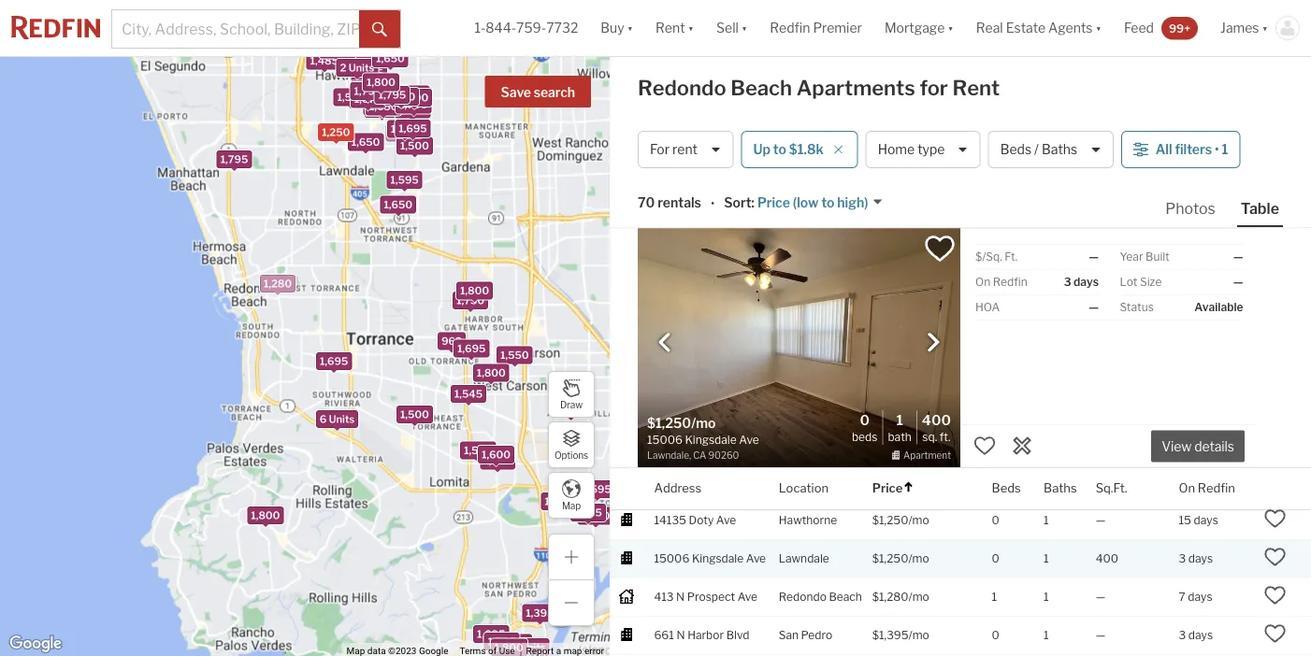 Task type: locate. For each thing, give the bounding box(es) containing it.
1,400
[[341, 44, 370, 56], [556, 403, 585, 415]]

beach for redondo beach apartments for rent
[[731, 75, 792, 101]]

options
[[554, 450, 588, 461]]

1 horizontal spatial •
[[1215, 142, 1219, 157]]

units right 1,766
[[520, 641, 546, 653]]

n for 413
[[676, 591, 685, 604]]

/mo left sq.
[[901, 437, 921, 451]]

favorite this home image for 7 days
[[1264, 584, 1286, 607]]

1,750 left 1,445
[[354, 84, 382, 96]]

map
[[562, 501, 581, 512]]

year
[[1120, 250, 1143, 264]]

days for lawndale
[[1188, 552, 1213, 566]]

2 vertical spatial 1,450
[[581, 510, 610, 522]]

1,400 up "options" button
[[556, 403, 585, 415]]

▾
[[627, 20, 633, 36], [688, 20, 694, 36], [741, 20, 747, 36], [948, 20, 954, 36], [1096, 20, 1102, 36], [1262, 20, 1268, 36]]

on redfin up 15 days
[[1179, 481, 1235, 496]]

baths right the /
[[1042, 142, 1077, 157]]

0 vertical spatial to
[[773, 142, 786, 157]]

▾ right "agents"
[[1096, 20, 1102, 36]]

ave right cabrillo
[[726, 437, 746, 451]]

hawthorne
[[779, 514, 837, 528]]

1,595 down the options
[[583, 484, 611, 496]]

price for price (low to high)
[[757, 195, 790, 211]]

400 up sq.
[[922, 412, 951, 429]]

ave
[[726, 437, 746, 451], [727, 476, 747, 489], [716, 514, 736, 528], [746, 552, 766, 566], [738, 591, 757, 604]]

days
[[1074, 275, 1099, 289], [1195, 437, 1220, 451], [1196, 476, 1221, 489], [1194, 514, 1218, 528], [1188, 552, 1213, 566], [1188, 591, 1212, 604], [1188, 629, 1213, 643]]

/mo down $1,280 /mo
[[909, 629, 929, 643]]

5 ▾ from the left
[[1096, 20, 1102, 36]]

sq.
[[922, 430, 937, 444]]

save search button
[[485, 76, 591, 108]]

$962 /mo
[[872, 437, 921, 451]]

beds left the bath
[[852, 430, 878, 444]]

—
[[1089, 250, 1099, 264], [1233, 250, 1243, 264], [1233, 275, 1243, 289], [1089, 301, 1099, 314], [1096, 476, 1106, 489], [1096, 514, 1106, 528], [1096, 591, 1106, 604], [1096, 629, 1106, 643]]

1,750 up 962
[[457, 295, 484, 307]]

0 vertical spatial 2
[[340, 62, 346, 74]]

1 vertical spatial $1,250 /mo
[[872, 552, 929, 566]]

$1,250 /mo
[[872, 514, 929, 528], [872, 552, 929, 566]]

mortgage ▾ button
[[885, 0, 954, 56]]

draw
[[560, 400, 583, 411]]

3 ▾ from the left
[[741, 20, 747, 36]]

▾ right mortgage
[[948, 20, 954, 36]]

ft. right sq.
[[940, 430, 951, 444]]

favorite this home image
[[973, 435, 996, 457], [1264, 508, 1286, 530], [1264, 546, 1286, 568], [1264, 584, 1286, 607]]

1 horizontal spatial 400
[[1096, 552, 1118, 566]]

0 vertical spatial beach
[[731, 75, 792, 101]]

1 horizontal spatial price
[[872, 481, 903, 496]]

1,500 right 6 units
[[400, 409, 429, 421]]

0 horizontal spatial rent
[[656, 20, 685, 36]]

2 vertical spatial 3 days
[[1179, 629, 1213, 643]]

1,450 up 1,525
[[311, 51, 339, 64]]

1,450 right map
[[581, 510, 610, 522]]

0 vertical spatial $1,250
[[872, 514, 908, 528]]

price inside button
[[872, 481, 903, 496]]

0 horizontal spatial beach
[[731, 75, 792, 101]]

400 for 400
[[1096, 552, 1118, 566]]

sell
[[716, 20, 739, 36]]

2 $1,250 /mo from the top
[[872, 552, 929, 566]]

48
[[1179, 476, 1194, 489]]

redondo down rent ▾ button
[[638, 75, 726, 101]]

0 horizontal spatial 400
[[922, 412, 951, 429]]

$1,250 for hawthorne
[[872, 514, 908, 528]]

ave right kingsdale
[[746, 552, 766, 566]]

3 up 7
[[1179, 552, 1186, 566]]

photos button
[[1162, 198, 1237, 225]]

redfin right 48
[[1198, 481, 1235, 496]]

0 vertical spatial on redfin
[[975, 275, 1027, 289]]

0 vertical spatial price
[[757, 195, 790, 211]]

1 inside button
[[1222, 142, 1228, 157]]

favorite this home image
[[1264, 623, 1286, 645]]

1 $1,250 /mo from the top
[[872, 514, 929, 528]]

0 vertical spatial 1,400
[[341, 44, 370, 56]]

beach left $1,280 at the bottom of the page
[[829, 591, 862, 604]]

400 for 400 sq. ft.
[[922, 412, 951, 429]]

1,800
[[367, 76, 395, 88], [460, 285, 489, 297], [477, 367, 506, 379], [251, 509, 280, 522], [495, 642, 523, 654]]

• for 70 rentals •
[[711, 196, 715, 212]]

1,400 right "1,485"
[[341, 44, 370, 56]]

2 horizontal spatial 1,595
[[583, 484, 611, 496]]

sell ▾ button
[[716, 0, 747, 56]]

for
[[920, 75, 948, 101]]

• inside button
[[1215, 142, 1219, 157]]

price (low to high) button
[[755, 194, 883, 212]]

▾ right james
[[1262, 20, 1268, 36]]

real estate agents ▾
[[976, 20, 1102, 36]]

0 vertical spatial beds
[[1000, 142, 1032, 157]]

400 sq. ft.
[[922, 412, 951, 444]]

14135
[[654, 514, 686, 528]]

0 horizontal spatial price
[[757, 195, 790, 211]]

to right up
[[773, 142, 786, 157]]

2 vertical spatial 3
[[1179, 629, 1186, 643]]

beach up up
[[731, 75, 792, 101]]

/
[[1034, 142, 1039, 157]]

0 horizontal spatial 1,250
[[322, 126, 350, 139]]

1,595 down 1,445
[[390, 174, 419, 186]]

$1,250 up $1,280 at the bottom of the page
[[872, 552, 908, 566]]

0 vertical spatial n
[[676, 591, 685, 604]]

unit
[[749, 476, 771, 489]]

1 vertical spatial rent
[[952, 75, 1000, 101]]

on up hoa
[[975, 275, 990, 289]]

1 horizontal spatial redfin
[[993, 275, 1027, 289]]

▾ for sell ▾
[[741, 20, 747, 36]]

1 horizontal spatial 1,550
[[500, 349, 529, 362]]

• inside the '70 rentals •'
[[711, 196, 715, 212]]

1 vertical spatial beach
[[829, 591, 862, 604]]

price
[[757, 195, 790, 211], [872, 481, 903, 496]]

1 horizontal spatial 1,595
[[464, 445, 492, 457]]

413 n prospect ave
[[654, 591, 757, 604]]

price down $962
[[872, 481, 903, 496]]

to
[[773, 142, 786, 157], [821, 195, 835, 211]]

home type button
[[866, 131, 981, 168]]

redfin
[[770, 20, 810, 36], [993, 275, 1027, 289], [1198, 481, 1235, 496]]

ave left unit
[[727, 476, 747, 489]]

n right 661
[[677, 629, 685, 643]]

cabrillo
[[684, 437, 724, 451]]

1 inside 1 bath
[[896, 412, 903, 429]]

▾ for mortgage ▾
[[948, 20, 954, 36]]

2 ▾ from the left
[[688, 20, 694, 36]]

2 units down 1,395 in the bottom of the page
[[511, 641, 546, 653]]

1 horizontal spatial to
[[821, 195, 835, 211]]

1 vertical spatial redfin
[[993, 275, 1027, 289]]

mortgage ▾ button
[[873, 0, 965, 56]]

1,495 left 1,445
[[361, 90, 389, 102]]

0 horizontal spatial on
[[975, 275, 990, 289]]

/mo for san pedro
[[909, 629, 929, 643]]

0 vertical spatial 2 units
[[340, 62, 374, 74]]

• left sort
[[711, 196, 715, 212]]

2 n from the top
[[677, 629, 685, 643]]

3 left "lot"
[[1064, 275, 1071, 289]]

heading
[[647, 414, 799, 463]]

3 days down 7 days
[[1179, 629, 1213, 643]]

0 vertical spatial 3 days
[[1064, 275, 1099, 289]]

price for price
[[872, 481, 903, 496]]

home
[[878, 142, 915, 157]]

$1,250
[[872, 514, 908, 528], [872, 552, 908, 566]]

3
[[1064, 275, 1071, 289], [1179, 552, 1186, 566], [1179, 629, 1186, 643]]

$1,280
[[872, 591, 909, 604]]

beach for redondo beach
[[829, 591, 862, 604]]

price right :
[[757, 195, 790, 211]]

4 ▾ from the left
[[948, 20, 954, 36]]

redfin premier button
[[759, 0, 873, 56]]

6 ▾ from the left
[[1262, 20, 1268, 36]]

ave for lemoli
[[727, 476, 747, 489]]

2 units down 1,445
[[390, 127, 424, 139]]

$1,250 down price button
[[872, 514, 908, 528]]

1 horizontal spatial 2
[[390, 127, 396, 139]]

rent inside dropdown button
[[656, 20, 685, 36]]

1,500 down 1,445
[[400, 140, 429, 152]]

1 horizontal spatial on redfin
[[1179, 481, 1235, 496]]

on redfin button
[[1179, 468, 1235, 510]]

1,525
[[337, 91, 365, 103]]

0 horizontal spatial 1,400
[[341, 44, 370, 56]]

to inside button
[[773, 142, 786, 157]]

▾ right buy
[[627, 20, 633, 36]]

rent right buy ▾
[[656, 20, 685, 36]]

0
[[860, 412, 870, 429], [992, 437, 999, 451], [992, 514, 999, 528], [992, 552, 999, 566], [992, 629, 999, 643]]

apartments
[[796, 75, 915, 101]]

1 vertical spatial 1,550
[[500, 349, 529, 362]]

1,395
[[526, 607, 554, 620]]

0 vertical spatial 1,500
[[400, 140, 429, 152]]

units up 1,525
[[349, 62, 374, 74]]

redondo down lawndale
[[779, 591, 827, 604]]

▾ left sell
[[688, 20, 694, 36]]

on redfin down $/sq. ft.
[[975, 275, 1027, 289]]

location
[[779, 481, 829, 496]]

1,485
[[310, 55, 338, 67]]

• for all filters • 1
[[1215, 142, 1219, 157]]

1 horizontal spatial 1,250
[[368, 103, 396, 115]]

/mo up $1,280 /mo
[[908, 552, 929, 566]]

0 horizontal spatial ft.
[[940, 430, 951, 444]]

1,250 right 1,525
[[368, 103, 396, 115]]

3 days left "lot"
[[1064, 275, 1099, 289]]

ft. inside 400 sq. ft.
[[940, 430, 951, 444]]

3 days for —
[[1179, 629, 1213, 643]]

1,595 down the 1,545
[[464, 445, 492, 457]]

1 vertical spatial redondo
[[779, 591, 827, 604]]

1 vertical spatial 3 days
[[1179, 552, 1213, 566]]

on redfin
[[975, 275, 1027, 289], [1179, 481, 1235, 496]]

/mo up $1,395 /mo
[[909, 591, 929, 604]]

1 vertical spatial 2
[[390, 127, 396, 139]]

1 vertical spatial $1,250
[[872, 552, 908, 566]]

0 vertical spatial $1,250 /mo
[[872, 514, 929, 528]]

redfin down $/sq. ft.
[[993, 275, 1027, 289]]

2 vertical spatial redfin
[[1198, 481, 1235, 496]]

▾ right sell
[[741, 20, 747, 36]]

2 vertical spatial 2
[[511, 641, 518, 653]]

beds for beds / baths
[[1000, 142, 1032, 157]]

0 vertical spatial on
[[975, 275, 990, 289]]

0 horizontal spatial redfin
[[770, 20, 810, 36]]

2 vertical spatial 1,595
[[583, 484, 611, 496]]

1 ▾ from the left
[[627, 20, 633, 36]]

0 horizontal spatial 1,595
[[390, 174, 419, 186]]

0 vertical spatial 1,595
[[390, 174, 419, 186]]

▾ for buy ▾
[[627, 20, 633, 36]]

1 horizontal spatial 1,450
[[398, 103, 427, 115]]

lemoli
[[689, 476, 724, 489]]

0 horizontal spatial 1,450
[[311, 51, 339, 64]]

ft. right the $/sq.
[[1005, 250, 1018, 264]]

1,500 down 1,395 in the bottom of the page
[[500, 637, 529, 650]]

location button
[[779, 468, 829, 510]]

sort :
[[724, 195, 755, 211]]

$1,250 for lawndale
[[872, 552, 908, 566]]

1 $1,250 from the top
[[872, 514, 908, 528]]

0 vertical spatial redondo
[[638, 75, 726, 101]]

units right 6
[[329, 414, 355, 426]]

for
[[650, 142, 670, 157]]

price button
[[872, 468, 914, 510]]

price inside button
[[757, 195, 790, 211]]

$1,250 /mo down price button
[[872, 514, 929, 528]]

redfin left premier
[[770, 20, 810, 36]]

2 vertical spatial beds
[[992, 481, 1021, 496]]

▾ for rent ▾
[[688, 20, 694, 36]]

0 vertical spatial redfin
[[770, 20, 810, 36]]

1 vertical spatial 400
[[1096, 552, 1118, 566]]

2 units up 1,525
[[340, 62, 374, 74]]

400 down sq.ft. button in the bottom right of the page
[[1096, 552, 1118, 566]]

1
[[1222, 142, 1228, 157], [896, 412, 903, 429], [992, 476, 997, 489], [1044, 476, 1049, 489], [1044, 514, 1049, 528], [1044, 552, 1049, 566], [992, 591, 997, 604], [1044, 591, 1049, 604], [1044, 629, 1049, 643]]

ave right doty
[[716, 514, 736, 528]]

1 vertical spatial 2 units
[[390, 127, 424, 139]]

1 horizontal spatial beach
[[829, 591, 862, 604]]

0 for san pedro
[[992, 629, 999, 643]]

0 vertical spatial ft.
[[1005, 250, 1018, 264]]

beds left the /
[[1000, 142, 1032, 157]]

rent right the for at right
[[952, 75, 1000, 101]]

0 vertical spatial rent
[[656, 20, 685, 36]]

• right filters
[[1215, 142, 1219, 157]]

doty
[[689, 514, 714, 528]]

2 horizontal spatial redfin
[[1198, 481, 1235, 496]]

1 horizontal spatial on
[[1179, 481, 1195, 496]]

0 horizontal spatial 1,750
[[354, 84, 382, 96]]

1 vertical spatial on
[[1179, 481, 1195, 496]]

1 vertical spatial 3
[[1179, 552, 1186, 566]]

baths left sq.ft.
[[1044, 481, 1077, 496]]

view
[[1162, 439, 1192, 455]]

0 for lawndale
[[992, 552, 999, 566]]

0 horizontal spatial redondo
[[638, 75, 726, 101]]

options button
[[548, 422, 595, 469]]

1 vertical spatial price
[[872, 481, 903, 496]]

0 inside '0 beds'
[[860, 412, 870, 429]]

type
[[918, 142, 945, 157]]

on up 15
[[1179, 481, 1195, 496]]

1 horizontal spatial 1,750
[[387, 91, 415, 103]]

3 down 7
[[1179, 629, 1186, 643]]

1 vertical spatial on redfin
[[1179, 481, 1235, 496]]

redfin inside 'button'
[[770, 20, 810, 36]]

1 vertical spatial n
[[677, 629, 685, 643]]

$/sq. ft.
[[975, 250, 1018, 264]]

1 vertical spatial baths
[[1044, 481, 1077, 496]]

james
[[1220, 20, 1259, 36]]

1,445
[[400, 90, 428, 102]]

1 vertical spatial •
[[711, 196, 715, 212]]

2 vertical spatial 2 units
[[511, 641, 546, 653]]

2 $1,250 from the top
[[872, 552, 908, 566]]

14
[[773, 476, 785, 489]]

lot size
[[1120, 275, 1162, 289]]

1 n from the top
[[676, 591, 685, 604]]

3 days
[[1064, 275, 1099, 289], [1179, 552, 1213, 566], [1179, 629, 1213, 643]]

$1,250 /mo up $1,280 /mo
[[872, 552, 929, 566]]

2 horizontal spatial 1,750
[[457, 295, 484, 307]]

address
[[654, 481, 701, 496]]

0 vertical spatial baths
[[1042, 142, 1077, 157]]

n
[[676, 591, 685, 604], [677, 629, 685, 643]]

n right 413
[[676, 591, 685, 604]]

1 vertical spatial ft.
[[940, 430, 951, 444]]

days for san pedro
[[1188, 629, 1213, 643]]

1 horizontal spatial redondo
[[779, 591, 827, 604]]

0 vertical spatial 400
[[922, 412, 951, 429]]

$/sq.
[[975, 250, 1002, 264]]

beds down x-out this home image at the bottom right of the page
[[992, 481, 1021, 496]]

1,250
[[368, 103, 396, 115], [322, 126, 350, 139]]

to right (low
[[821, 195, 835, 211]]

1,250 down 1,525
[[322, 126, 350, 139]]

1,695
[[399, 122, 427, 135], [457, 343, 486, 355], [320, 355, 348, 367], [477, 628, 505, 641]]

ave for doty
[[716, 514, 736, 528]]

3 days up 7 days
[[1179, 552, 1213, 566]]

1,595
[[390, 174, 419, 186], [464, 445, 492, 457], [583, 484, 611, 496]]

google image
[[5, 632, 66, 656]]

1 horizontal spatial 1,400
[[556, 403, 585, 415]]

0 for hawthorne
[[992, 514, 999, 528]]

0 horizontal spatial to
[[773, 142, 786, 157]]

0 horizontal spatial •
[[711, 196, 715, 212]]

400
[[922, 412, 951, 429], [1096, 552, 1118, 566]]

ave for kingsdale
[[746, 552, 766, 566]]

sell ▾ button
[[705, 0, 759, 56]]

1646
[[654, 437, 681, 451]]

$1,150 /mo
[[872, 476, 928, 489]]

99+
[[1169, 21, 1190, 35]]

1,495 right 1,525
[[367, 101, 395, 113]]

0 vertical spatial 1,550
[[378, 95, 407, 107]]

1,450 down 1,445
[[398, 103, 427, 115]]

beds inside button
[[1000, 142, 1032, 157]]

0 vertical spatial 3
[[1064, 275, 1071, 289]]

1,750 right the 1,675
[[387, 91, 415, 103]]

/mo down price button
[[908, 514, 929, 528]]

413
[[654, 591, 674, 604]]

3 for —
[[1179, 629, 1186, 643]]



Task type: vqa. For each thing, say whether or not it's contained in the screenshot.


Task type: describe. For each thing, give the bounding box(es) containing it.
14135 doty ave
[[654, 514, 736, 528]]

x-out this home image
[[1011, 435, 1033, 457]]

0 for torrance
[[992, 437, 999, 451]]

favorite this home image for 3 days
[[1264, 546, 1286, 568]]

ave right prospect
[[738, 591, 757, 604]]

rentals
[[658, 195, 701, 211]]

1,280
[[264, 278, 292, 290]]

661
[[654, 629, 674, 643]]

1,600
[[482, 449, 511, 461]]

n for 661
[[677, 629, 685, 643]]

all filters • 1
[[1156, 142, 1228, 157]]

high)
[[837, 195, 868, 211]]

lawndale
[[779, 552, 829, 566]]

1-844-759-7732
[[474, 20, 578, 36]]

1 horizontal spatial ft.
[[1005, 250, 1018, 264]]

0 horizontal spatial on redfin
[[975, 275, 1027, 289]]

sq.ft.
[[1096, 481, 1127, 496]]

1646 cabrillo ave
[[654, 437, 746, 451]]

▾ for james ▾
[[1262, 20, 1268, 36]]

draw button
[[548, 371, 595, 418]]

map region
[[0, 0, 728, 656]]

/mo for hawthorne
[[908, 514, 929, 528]]

0 horizontal spatial 1,550
[[378, 95, 407, 107]]

redondo beach
[[779, 591, 862, 604]]

favorite this home image for 15 days
[[1264, 508, 1286, 530]]

962
[[441, 335, 462, 347]]

1-844-759-7732 link
[[474, 20, 578, 36]]

$962
[[872, 437, 901, 451]]

days for redondo beach
[[1188, 591, 1212, 604]]

harbor
[[687, 629, 724, 643]]

buy
[[601, 20, 624, 36]]

days for gardena
[[1196, 476, 1221, 489]]

759-
[[516, 20, 546, 36]]

redondo for redondo beach
[[779, 591, 827, 604]]

661 n harbor blvd
[[654, 629, 749, 643]]

2 vertical spatial 1,500
[[500, 637, 529, 650]]

2 horizontal spatial 2
[[511, 641, 518, 653]]

1 vertical spatial 1,595
[[464, 445, 492, 457]]

1 horizontal spatial rent
[[952, 75, 1000, 101]]

home type
[[878, 142, 945, 157]]

mortgage ▾
[[885, 20, 954, 36]]

1 vertical spatial 1,250
[[322, 126, 350, 139]]

1 vertical spatial beds
[[852, 430, 878, 444]]

3 for 400
[[1179, 552, 1186, 566]]

844-
[[486, 20, 516, 36]]

favorite button checkbox
[[924, 233, 956, 265]]

real
[[976, 20, 1003, 36]]

6 units
[[320, 414, 355, 426]]

san pedro
[[779, 629, 832, 643]]

2 horizontal spatial 1,450
[[581, 510, 610, 522]]

for rent
[[650, 142, 698, 157]]

buy ▾ button
[[601, 0, 633, 56]]

15012
[[654, 476, 686, 489]]

save
[[501, 85, 531, 101]]

sq.ft. button
[[1096, 468, 1127, 510]]

1,766
[[488, 636, 516, 648]]

previous button image
[[656, 333, 674, 352]]

units down 1,445
[[398, 127, 424, 139]]

15006 kingsdale ave
[[654, 552, 766, 566]]

1 bath
[[888, 412, 912, 444]]

:
[[751, 195, 755, 211]]

days for hawthorne
[[1194, 514, 1218, 528]]

all filters • 1 button
[[1121, 131, 1240, 168]]

buy ▾
[[601, 20, 633, 36]]

buy ▾ button
[[589, 0, 644, 56]]

view details button
[[1151, 430, 1245, 462]]

15 days
[[1179, 514, 1218, 528]]

premier
[[813, 20, 862, 36]]

/mo down $962 /mo
[[907, 476, 928, 489]]

submit search image
[[372, 22, 387, 37]]

table
[[1241, 199, 1279, 217]]

70
[[638, 195, 655, 211]]

next button image
[[924, 333, 943, 352]]

up to $1.8k button
[[741, 131, 858, 168]]

baths button
[[1044, 468, 1077, 510]]

save search
[[501, 85, 575, 101]]

0 horizontal spatial 2 units
[[340, 62, 374, 74]]

$1.8k
[[789, 142, 824, 157]]

blvd
[[726, 629, 749, 643]]

view details link
[[1151, 428, 1245, 462]]

real estate agents ▾ link
[[976, 0, 1102, 56]]

search
[[534, 85, 575, 101]]

1 vertical spatial 1,400
[[556, 403, 585, 415]]

favorite button image
[[924, 233, 956, 265]]

0 horizontal spatial 2
[[340, 62, 346, 74]]

1-
[[474, 20, 486, 36]]

lot
[[1120, 275, 1138, 289]]

rent
[[672, 142, 698, 157]]

beds for beds button
[[992, 481, 1021, 496]]

to inside button
[[821, 195, 835, 211]]

/mo for lawndale
[[908, 552, 929, 566]]

/mo for torrance
[[901, 437, 921, 451]]

1 vertical spatial 1,450
[[398, 103, 427, 115]]

$1,250 /mo for lawndale
[[872, 552, 929, 566]]

$1,395 /mo
[[872, 629, 929, 643]]

/mo for redondo beach
[[909, 591, 929, 604]]

6
[[320, 414, 327, 426]]

up
[[753, 142, 770, 157]]

2 horizontal spatial 2 units
[[511, 641, 546, 653]]

year built
[[1120, 250, 1170, 264]]

1 horizontal spatial 2 units
[[390, 127, 424, 139]]

15
[[1179, 514, 1191, 528]]

mortgage
[[885, 20, 945, 36]]

james ▾
[[1220, 20, 1268, 36]]

redfin inside button
[[1198, 481, 1235, 496]]

City, Address, School, Building, ZIP search field
[[112, 10, 359, 48]]

details
[[1194, 439, 1234, 455]]

$1,250 /mo for hawthorne
[[872, 514, 929, 528]]

baths inside 'beds / baths' button
[[1042, 142, 1077, 157]]

view details
[[1162, 439, 1234, 455]]

3 days for 400
[[1179, 552, 1213, 566]]

photo of 15006 kingsdale ave, lawndale, ca 90260 image
[[638, 228, 960, 468]]

rent ▾ button
[[656, 0, 694, 56]]

up to $1.8k
[[753, 142, 824, 157]]

address button
[[654, 468, 701, 510]]

built
[[1146, 250, 1170, 264]]

0 vertical spatial 1,250
[[368, 103, 396, 115]]

7
[[1179, 591, 1186, 604]]

0 vertical spatial 1,450
[[311, 51, 339, 64]]

1 vertical spatial 1,500
[[400, 409, 429, 421]]

on inside on redfin button
[[1179, 481, 1195, 496]]

15006
[[654, 552, 689, 566]]

48 days
[[1179, 476, 1221, 489]]

kingsdale
[[692, 552, 744, 566]]

price (low to high)
[[757, 195, 868, 211]]

gardena
[[779, 476, 823, 489]]

sell ▾
[[716, 20, 747, 36]]

remove up to $1.8k image
[[833, 144, 844, 155]]

1,495 up the 1,675
[[355, 67, 383, 79]]

status
[[1120, 301, 1154, 314]]

redondo for redondo beach apartments for rent
[[638, 75, 726, 101]]

ave for cabrillo
[[726, 437, 746, 451]]



